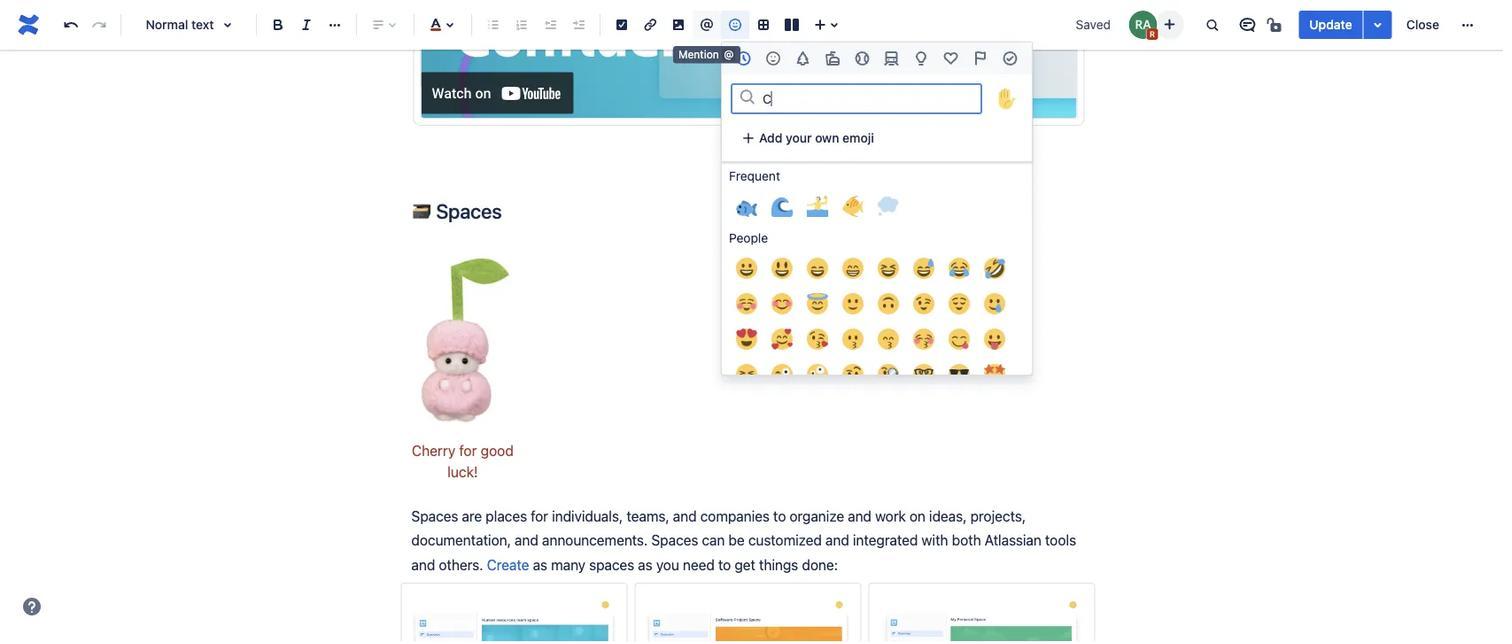 Task type: vqa. For each thing, say whether or not it's contained in the screenshot.
Normal
yes



Task type: locate. For each thing, give the bounding box(es) containing it.
1 vertical spatial for
[[531, 508, 548, 524]]

emoji image
[[725, 14, 746, 35]]

tooltip
[[673, 46, 741, 63]]

:blush: image
[[772, 293, 793, 314]]

0 vertical spatial for
[[459, 442, 477, 459]]

and up done:
[[826, 532, 849, 549]]

update button
[[1299, 11, 1363, 39]]

normal
[[146, 17, 188, 32]]

work
[[875, 508, 906, 524]]

spaces are places for individuals, teams, and companies to organize and work on ideas, projects, documentation, and announcements. spaces can be customized and integrated with both atlassian tools and others.
[[411, 508, 1080, 573]]

:relaxed: image
[[736, 293, 757, 314]]

:stuck_out_tongue_winking_eye: image
[[772, 364, 793, 385]]

indent tab image
[[568, 14, 589, 35]]

:wink: image
[[913, 293, 935, 314]]

as left many
[[533, 556, 547, 573]]

comment icon image
[[1237, 14, 1258, 35]]

for
[[459, 442, 477, 459], [531, 508, 548, 524]]

mention @
[[679, 48, 734, 61]]

you
[[656, 556, 679, 573]]

to
[[773, 508, 786, 524], [718, 556, 731, 573]]

italic ⌘i image
[[296, 14, 317, 35]]

emojis actions and list panel tab panel
[[722, 74, 1032, 642]]

confluence image
[[14, 11, 43, 39], [14, 11, 43, 39]]

create link
[[487, 556, 529, 573]]

normal text
[[146, 17, 214, 32]]

:zany_face: image
[[807, 364, 828, 385]]

:ocean: image
[[772, 196, 793, 217]]

get
[[735, 556, 756, 573]]

:man_playing_water_polo: image
[[807, 196, 828, 217]]

bold ⌘b image
[[268, 14, 289, 35]]

customized
[[748, 532, 822, 549]]

add your own emoji
[[759, 131, 874, 145]]

objects image
[[911, 48, 932, 69]]

and left others.
[[411, 556, 435, 573]]

symbols image
[[940, 48, 962, 69]]

atlassian
[[985, 532, 1042, 549]]

for up luck!
[[459, 442, 477, 459]]

companies
[[700, 508, 770, 524]]

cherry for good luck!
[[412, 442, 517, 481]]

:grinning: image
[[736, 258, 757, 279]]

spaces up documentation,
[[411, 508, 458, 524]]

be
[[729, 532, 745, 549]]

1 horizontal spatial for
[[531, 508, 548, 524]]

need
[[683, 556, 715, 573]]

:stuck_out_tongue_closed_eyes: image
[[736, 364, 757, 385]]

to left get
[[718, 556, 731, 573]]

as
[[533, 556, 547, 573], [638, 556, 653, 573]]

and left work
[[848, 508, 872, 524]]

as left you
[[638, 556, 653, 573]]

undo ⌘z image
[[60, 14, 81, 35]]

spaces right 🗃️
[[436, 199, 502, 223]]

are
[[462, 508, 482, 524]]

announcements.
[[542, 532, 648, 549]]

:relieved: image
[[949, 293, 970, 314]]

0 horizontal spatial as
[[533, 556, 547, 573]]

and
[[673, 508, 697, 524], [848, 508, 872, 524], [515, 532, 538, 549], [826, 532, 849, 549], [411, 556, 435, 573]]

normal text button
[[128, 5, 249, 44]]

:heart_eyes: image
[[736, 329, 757, 350]]

can
[[702, 532, 725, 549]]

to up customized
[[773, 508, 786, 524]]

:sunglasses: image
[[949, 364, 970, 385]]

things
[[759, 556, 798, 573]]

for right places on the left bottom
[[531, 508, 548, 524]]

choose an emoji category tab list
[[722, 43, 1032, 74]]

projects,
[[971, 508, 1026, 524]]

1 as from the left
[[533, 556, 547, 573]]

0 vertical spatial to
[[773, 508, 786, 524]]

:joy: image
[[949, 258, 970, 279]]

1 vertical spatial spaces
[[411, 508, 458, 524]]

spaces up you
[[652, 532, 698, 549]]

tools
[[1045, 532, 1076, 549]]

create
[[487, 556, 529, 573]]

0 horizontal spatial for
[[459, 442, 477, 459]]

1 horizontal spatial as
[[638, 556, 653, 573]]

create as many spaces as you need to get things done:
[[487, 556, 838, 573]]

done:
[[802, 556, 838, 573]]

0 horizontal spatial to
[[718, 556, 731, 573]]

:kissing_heart: image
[[807, 329, 828, 350]]

and up create
[[515, 532, 538, 549]]

1 horizontal spatial to
[[773, 508, 786, 524]]

1 vertical spatial to
[[718, 556, 731, 573]]

:raised_hand: image
[[991, 83, 1023, 115], [997, 88, 1018, 109]]

and right teams,
[[673, 508, 697, 524]]

activity image
[[852, 48, 873, 69]]

spaces
[[436, 199, 502, 223], [411, 508, 458, 524], [652, 532, 698, 549]]

people
[[729, 231, 768, 245]]

nature image
[[792, 48, 814, 69]]

:thought_balloon: image
[[878, 196, 899, 217]]



Task type: describe. For each thing, give the bounding box(es) containing it.
mention
[[679, 48, 719, 61]]

cherry
[[412, 442, 456, 459]]

:slight_smile: image
[[842, 293, 864, 314]]

tooltip containing mention
[[673, 46, 741, 63]]

text
[[191, 17, 214, 32]]

on
[[910, 508, 926, 524]]

:stuck_out_tongue: image
[[984, 329, 1005, 350]]

find and replace image
[[1202, 14, 1223, 35]]

more image
[[1457, 14, 1479, 35]]

more formatting image
[[324, 14, 345, 35]]

numbered list ⌘⇧7 image
[[511, 14, 532, 35]]

travel & places image
[[881, 48, 902, 69]]

:sweat_smile: image
[[913, 258, 935, 279]]

frequent
[[729, 169, 780, 183]]

help image
[[21, 596, 43, 617]]

for inside "cherry for good luck!"
[[459, 442, 477, 459]]

both
[[952, 532, 981, 549]]

:innocent: image
[[807, 293, 828, 314]]

organize
[[790, 508, 844, 524]]

adjust update settings image
[[1368, 14, 1389, 35]]

add image, video, or file image
[[668, 14, 689, 35]]

spaces
[[589, 556, 634, 573]]

2 vertical spatial spaces
[[652, 532, 698, 549]]

ideas,
[[929, 508, 967, 524]]

places
[[486, 508, 527, 524]]

:smiling_face_with_3_hearts: image
[[772, 329, 793, 350]]

:grin: image
[[842, 258, 864, 279]]

add your own emoji button
[[731, 124, 885, 152]]

invite to edit image
[[1159, 14, 1180, 35]]

for inside spaces are places for individuals, teams, and companies to organize and work on ideas, projects, documentation, and announcements. spaces can be customized and integrated with both atlassian tools and others.
[[531, 508, 548, 524]]

:fish: image
[[736, 196, 757, 217]]

outdent ⇧tab image
[[539, 14, 561, 35]]

update
[[1310, 17, 1352, 32]]

to inside spaces are places for individuals, teams, and companies to organize and work on ideas, projects, documentation, and announcements. spaces can be customized and integrated with both atlassian tools and others.
[[773, 508, 786, 524]]

luck!
[[448, 464, 478, 481]]

🗃️ spaces
[[411, 199, 502, 223]]

layouts image
[[781, 14, 803, 35]]

ruby anderson image
[[1129, 11, 1157, 39]]

:smiley: image
[[772, 258, 793, 279]]

:star_struck: image
[[984, 364, 1005, 385]]

:rofl: image
[[984, 258, 1005, 279]]

close button
[[1396, 11, 1450, 39]]

:nerd: image
[[913, 364, 935, 385]]

no restrictions image
[[1265, 14, 1287, 35]]

productivity image
[[1000, 48, 1021, 69]]

:tropical_fish: image
[[842, 196, 864, 217]]

add
[[759, 131, 783, 145]]

teams,
[[627, 508, 669, 524]]

food & drink image
[[822, 48, 843, 69]]

close
[[1407, 17, 1440, 32]]

:yum: image
[[949, 329, 970, 350]]

redo ⌘⇧z image
[[89, 14, 110, 35]]

link image
[[640, 14, 661, 35]]

flags image
[[970, 48, 991, 69]]

frequent image
[[733, 48, 754, 69]]

emoji picker dialog
[[721, 42, 1033, 642]]

integrated
[[853, 532, 918, 549]]

:laughing: image
[[878, 258, 899, 279]]

people image
[[763, 48, 784, 69]]

🗃️
[[411, 199, 432, 223]]

bullet list ⌘⇧8 image
[[483, 14, 504, 35]]

documentation,
[[411, 532, 511, 549]]

:kissing_smiling_eyes: image
[[878, 329, 899, 350]]

with
[[922, 532, 948, 549]]

own
[[815, 131, 839, 145]]

:upside_down: image
[[878, 293, 899, 314]]

:smile: image
[[807, 258, 828, 279]]

your
[[786, 131, 812, 145]]

:face_with_monocle: image
[[878, 364, 899, 385]]

saved
[[1076, 17, 1111, 32]]

0 vertical spatial spaces
[[436, 199, 502, 223]]

others.
[[439, 556, 483, 573]]

:kissing: image
[[842, 329, 864, 350]]

good
[[481, 442, 514, 459]]

emoji
[[843, 131, 874, 145]]

:smiling_face_with_tear: image
[[984, 293, 1005, 314]]

Emoji name field
[[757, 86, 981, 111]]

:kissing_closed_eyes: image
[[913, 329, 935, 350]]

individuals,
[[552, 508, 623, 524]]

:face_with_raised_eyebrow: image
[[842, 364, 864, 385]]

many
[[551, 556, 586, 573]]

@
[[724, 48, 734, 61]]

mention image
[[696, 14, 718, 35]]

table image
[[753, 14, 774, 35]]

action item image
[[611, 14, 633, 35]]

2 as from the left
[[638, 556, 653, 573]]



